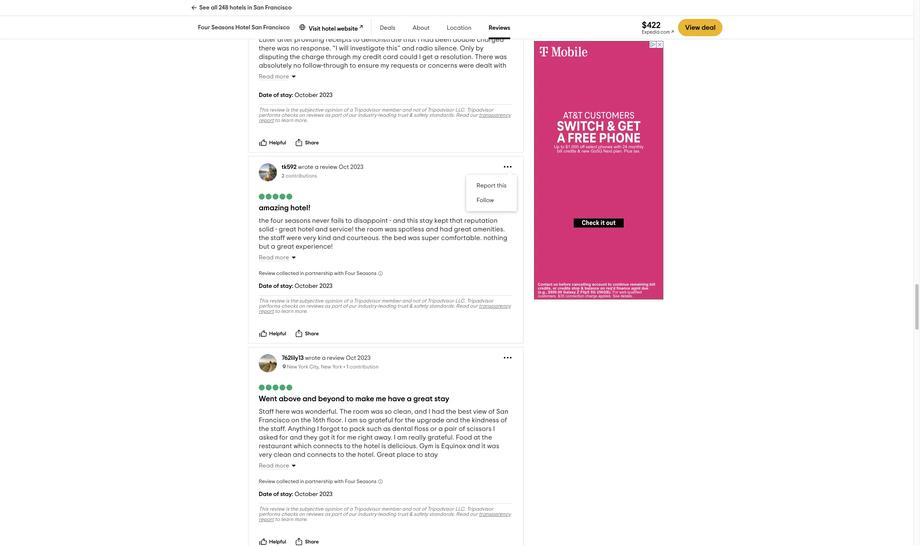 Task type: vqa. For each thing, say whether or not it's contained in the screenshot.
the to within the Members who are knowledgeable about this destination and volunteer their time to answer travelers' questions.
no



Task type: locate. For each thing, give the bounding box(es) containing it.
me down pack
[[347, 434, 357, 441]]

0 vertical spatial part
[[331, 113, 342, 118]]

san right hotel
[[252, 25, 262, 31]]

four down amazing
[[271, 217, 283, 224]]

1 vertical spatial am
[[397, 434, 407, 441]]

0 vertical spatial leading
[[378, 113, 396, 118]]

i right away.
[[394, 434, 396, 441]]

hotel right visit
[[322, 26, 336, 32]]

there
[[259, 45, 276, 52], [416, 71, 433, 78]]

0 horizontal spatial me
[[347, 434, 357, 441]]

floss
[[414, 426, 429, 433]]

amazing hotel! link
[[259, 205, 310, 212]]

1 part from the top
[[331, 113, 342, 118]]

1 vertical spatial &
[[409, 304, 413, 309]]

double up again
[[287, 2, 309, 9]]

room down make on the left bottom of page
[[353, 409, 369, 415]]

3 part from the top
[[331, 512, 342, 517]]

collected down staff on the top left of the page
[[276, 271, 299, 276]]

1 horizontal spatial very
[[303, 235, 316, 242]]

hotels
[[230, 5, 246, 11]]

review for amazing hotel!
[[259, 271, 275, 276]]

1 vertical spatial four
[[345, 271, 356, 276]]

read more down clean
[[259, 463, 289, 469]]

four
[[198, 25, 210, 31], [345, 271, 356, 276], [345, 479, 356, 484]]

1 vertical spatial performs
[[259, 304, 280, 309]]

performs for went
[[259, 512, 280, 517]]

2 stay: from the top
[[280, 283, 293, 289]]

there down later
[[259, 45, 276, 52]]

had inside we were double charged for my wife's spa purchase. once on her credit card and again on our total room bill. following up after check-out it took me four phone calls to even get a receipt. "i'll transfer you to accounting" - it felt like i was dealing with a government agency rather than a customer-centric luxury hotel. later after providing receipts to demonstrate that i had been double charged there was no response. "i will investigate this" and radio silence. only by disputing the charge through my credit card could i get a resolution. there was absolutely no follow-through to ensure my requests or concerns were dealt with and zero service recovery.    aside from that fiasco there was an awkward experience in the lobby area where a guest who was seemingly wearing only a robe
[[421, 36, 434, 43]]

0 vertical spatial october
[[295, 92, 318, 98]]

my up bill.
[[350, 2, 359, 9]]

0 vertical spatial this
[[259, 107, 268, 113]]

francisco down again
[[263, 25, 290, 31]]

2 llc. from the top
[[455, 299, 466, 304]]

part for above
[[331, 512, 342, 517]]

review down but
[[259, 271, 275, 276]]

wrote for 762lily13
[[305, 355, 321, 362]]

get down radio
[[422, 54, 433, 60]]

san up kindness
[[496, 409, 508, 415]]

llc. for went above and beyond to make me have a great stay
[[455, 507, 466, 512]]

2 more from the top
[[275, 255, 289, 261]]

more.
[[294, 118, 308, 123], [294, 309, 308, 314], [294, 517, 308, 522]]

absolutely
[[259, 62, 292, 69]]

learn for hotel!
[[281, 309, 293, 314]]

more. for above
[[294, 517, 308, 522]]

1 checks from the top
[[281, 113, 298, 118]]

0 vertical spatial learn
[[281, 118, 293, 123]]

agency
[[344, 28, 367, 35]]

2 vertical spatial this review is the subjective opinion of a tripadvisor member and not of tripadvisor llc. tripadvisor performs checks on reviews as part of our industry-leading trust & safety standards. read our
[[259, 507, 493, 517]]

0 vertical spatial checks
[[281, 113, 298, 118]]

standards. for went above and beyond to make me have a great stay
[[429, 512, 455, 517]]

delicious.
[[388, 443, 418, 450]]

very down the restaurant
[[259, 452, 272, 459]]

no down providing
[[291, 45, 299, 52]]

0 vertical spatial reviews
[[306, 113, 324, 118]]

was up bed
[[385, 226, 397, 233]]

read more for amazing
[[259, 255, 289, 261]]

in down the experience!
[[300, 271, 304, 276]]

francisco up the staff.
[[259, 417, 290, 424]]

1 vertical spatial there
[[416, 71, 433, 78]]

1 to learn more. from the top
[[274, 118, 308, 123]]

me
[[473, 10, 483, 17], [376, 396, 386, 403], [347, 434, 357, 441]]

transparency report
[[259, 113, 511, 123], [259, 304, 511, 314], [259, 512, 511, 522]]

0 vertical spatial or
[[420, 62, 426, 69]]

2 learn from the top
[[281, 309, 293, 314]]

more down the absolutely
[[275, 74, 289, 80]]

tripadvisor
[[354, 107, 380, 113], [427, 107, 454, 113], [467, 107, 493, 113], [354, 299, 380, 304], [427, 299, 454, 304], [467, 299, 493, 304], [354, 507, 380, 512], [427, 507, 454, 512], [467, 507, 493, 512]]

advertisement region
[[534, 41, 664, 300]]

stay for great
[[434, 396, 449, 403]]

four for went
[[345, 479, 356, 484]]

charge
[[302, 54, 324, 60]]

customer-
[[412, 28, 444, 35]]

0 vertical spatial oct
[[339, 164, 349, 170]]

great up staff on the top left of the page
[[279, 226, 296, 233]]

1 vertical spatial so
[[359, 417, 367, 424]]

3 date from the top
[[259, 492, 272, 498]]

card down this"
[[383, 54, 398, 60]]

2 vertical spatial helpful
[[269, 540, 286, 545]]

0 vertical spatial performs
[[259, 113, 280, 118]]

3 standards. from the top
[[429, 512, 455, 517]]

2 this review is the subjective opinion of a tripadvisor member and not of tripadvisor llc. tripadvisor performs checks on reviews as part of our industry-leading trust & safety standards. read our from the top
[[259, 299, 493, 309]]

1 horizontal spatial hotel.
[[488, 28, 505, 35]]

subjective for above
[[299, 507, 323, 512]]

to learn more.
[[274, 118, 308, 123], [274, 309, 308, 314], [274, 517, 308, 522]]

1 transparency report from the top
[[259, 113, 511, 123]]

0 vertical spatial opinion
[[325, 107, 342, 113]]

bill.
[[349, 10, 360, 17]]

review collected in partnership with four seasons down the experience!
[[259, 271, 377, 276]]

1 vertical spatial connects
[[307, 452, 336, 459]]

3 member from the top
[[382, 507, 401, 512]]

2 vertical spatial performs
[[259, 512, 280, 517]]

is
[[286, 107, 289, 113], [286, 299, 289, 304], [381, 443, 386, 450], [435, 443, 440, 450], [286, 507, 289, 512]]

stay left the kept
[[420, 217, 433, 224]]

0 vertical spatial safety
[[414, 113, 428, 118]]

1 date of stay: october 2023 from the top
[[259, 92, 333, 98]]

share for above
[[305, 540, 319, 545]]

1 vertical spatial partnership
[[305, 479, 333, 484]]

was down spotless on the left top
[[408, 235, 420, 242]]

or inside we were double charged for my wife's spa purchase. once on her credit card and again on our total room bill. following up after check-out it took me four phone calls to even get a receipt. "i'll transfer you to accounting" - it felt like i was dealing with a government agency rather than a customer-centric luxury hotel. later after providing receipts to demonstrate that i had been double charged there was no response. "i will investigate this" and radio silence. only by disputing the charge through my credit card could i get a resolution. there was absolutely no follow-through to ensure my requests or concerns were dealt with and zero service recovery.    aside from that fiasco there was an awkward experience in the lobby area where a guest who was seemingly wearing only a robe
[[420, 62, 426, 69]]

credit up took
[[465, 2, 484, 9]]

this right report
[[497, 183, 507, 189]]

1 this from the top
[[259, 107, 268, 113]]

there
[[475, 54, 493, 60]]

0 horizontal spatial am
[[348, 417, 358, 424]]

2 transparency report from the top
[[259, 304, 511, 314]]

or down "upgrade"
[[430, 426, 437, 433]]

3 performs from the top
[[259, 512, 280, 517]]

0 vertical spatial very
[[303, 235, 316, 242]]

wrote right 762lily13 link
[[305, 355, 321, 362]]

room
[[331, 10, 347, 17], [367, 226, 383, 233], [353, 409, 369, 415]]

- right disappoint
[[389, 217, 391, 224]]

beyond
[[318, 396, 345, 403]]

partnership
[[305, 271, 333, 276], [305, 479, 333, 484]]

1 vertical spatial charged
[[477, 36, 504, 43]]

connects
[[313, 443, 342, 450], [307, 452, 336, 459]]

1 vertical spatial learn
[[281, 309, 293, 314]]

1 vertical spatial collected
[[276, 479, 299, 484]]

0 vertical spatial me
[[473, 10, 483, 17]]

our inside we were double charged for my wife's spa purchase. once on her credit card and again on our total room bill. following up after check-out it took me four phone calls to even get a receipt. "i'll transfer you to accounting" - it felt like i was dealing with a government agency rather than a customer-centric luxury hotel. later after providing receipts to demonstrate that i had been double charged there was no response. "i will investigate this" and radio silence. only by disputing the charge through my credit card could i get a resolution. there was absolutely no follow-through to ensure my requests or concerns were dealt with and zero service recovery.    aside from that fiasco there was an awkward experience in the lobby area where a guest who was seemingly wearing only a robe
[[302, 10, 313, 17]]

for
[[339, 2, 348, 9], [395, 417, 404, 424], [279, 434, 288, 441], [337, 434, 346, 441]]

review collected in partnership with four seasons down which
[[259, 479, 377, 484]]

or inside staff here was wonderful. the room was so clean, and i had the best view of san francisco on the 16th floor. i am so grateful for the upgrade and the kindness of the staff. anything i forgot to pack such as dental floss or a pair of scissors i asked for and they got it for me right away.     i am really grateful. food at the restaurant which connects to the hotel is delicious. gym is equinox and it was very clean and connects to the hotel.  great place to stay
[[430, 426, 437, 433]]

after up you
[[402, 10, 417, 17]]

me inside staff here was wonderful. the room was so clean, and i had the best view of san francisco on the 16th floor. i am so grateful for the upgrade and the kindness of the staff. anything i forgot to pack such as dental floss or a pair of scissors i asked for and they got it for me right away.     i am really grateful. food at the restaurant which connects to the hotel is delicious. gym is equinox and it was very clean and connects to the hotel.  great place to stay
[[347, 434, 357, 441]]

2 vertical spatial member
[[382, 507, 401, 512]]

2 vertical spatial more.
[[294, 517, 308, 522]]

1 vertical spatial read more
[[259, 255, 289, 261]]

2 review collected in partnership with four seasons from the top
[[259, 479, 377, 484]]

was down scissors
[[487, 443, 499, 450]]

asked
[[259, 434, 278, 441]]

amazing
[[259, 205, 289, 212]]

2 vertical spatial me
[[347, 434, 357, 441]]

2 vertical spatial checks
[[281, 512, 298, 517]]

this inside the four seasons never fails to disappoint - and this stay kept that reputation solid - great hotel and service! the room was spotless and had great amenities. the staff were very kind and courteous. the bed was super comfortable. nothing but a great experience!
[[407, 217, 418, 224]]

2 part from the top
[[331, 304, 342, 309]]

1 vertical spatial -
[[389, 217, 391, 224]]

have
[[388, 396, 405, 403]]

2 vertical spatial date of stay: october 2023
[[259, 492, 333, 498]]

transparency for amazing hotel!
[[479, 304, 511, 309]]

dealt
[[476, 62, 492, 69]]

2 october from the top
[[295, 283, 318, 289]]

subjective
[[299, 107, 323, 113], [299, 299, 323, 304], [299, 507, 323, 512]]

response.
[[300, 45, 331, 52]]

3 this review is the subjective opinion of a tripadvisor member and not of tripadvisor llc. tripadvisor performs checks on reviews as part of our industry-leading trust & safety standards. read our from the top
[[259, 507, 493, 517]]

1 horizontal spatial were
[[286, 235, 302, 242]]

wrote
[[298, 164, 313, 170], [305, 355, 321, 362]]

am up pack
[[348, 417, 358, 424]]

oct for 762lily13 wrote a review oct 2023
[[346, 355, 356, 362]]

charged up by
[[477, 36, 504, 43]]

partnership down the experience!
[[305, 271, 333, 276]]

1 vertical spatial safety
[[414, 304, 428, 309]]

hotel. down right
[[358, 452, 375, 459]]

october for above
[[295, 492, 318, 498]]

2 share from the top
[[305, 331, 319, 337]]

through down "i
[[326, 54, 351, 60]]

1 horizontal spatial after
[[402, 10, 417, 17]]

2 transparency report link from the top
[[259, 304, 511, 314]]

share
[[305, 140, 319, 145], [305, 331, 319, 337], [305, 540, 319, 545]]

& for amazing hotel!
[[409, 304, 413, 309]]

this review is the subjective opinion of a tripadvisor member and not of tripadvisor llc. tripadvisor performs checks on reviews as part of our industry-leading trust & safety standards. read our for amazing hotel!
[[259, 299, 493, 309]]

1 vertical spatial trust
[[397, 304, 408, 309]]

1 contribution
[[347, 365, 379, 370]]

collected
[[276, 271, 299, 276], [276, 479, 299, 484]]

to learn more. for above
[[274, 517, 308, 522]]

- inside we were double charged for my wife's spa purchase. once on her credit card and again on our total room bill. following up after check-out it took me four phone calls to even get a receipt. "i'll transfer you to accounting" - it felt like i was dealing with a government agency rather than a customer-centric luxury hotel. later after providing receipts to demonstrate that i had been double charged there was no response. "i will investigate this" and radio silence. only by disputing the charge through my credit card could i get a resolution. there was absolutely no follow-through to ensure my requests or concerns were dealt with and zero service recovery.    aside from that fiasco there was an awkward experience in the lobby area where a guest who was seemingly wearing only a robe
[[465, 19, 467, 26]]

0 horizontal spatial get
[[321, 19, 332, 26]]

2 reviews from the top
[[306, 304, 324, 309]]

that down the than
[[403, 36, 416, 43]]

than
[[390, 28, 405, 35]]

3 learn from the top
[[281, 517, 293, 522]]

that right the kept
[[450, 217, 463, 224]]

1 industry- from the top
[[358, 113, 378, 118]]

hotel.
[[488, 28, 505, 35], [358, 452, 375, 459]]

& for went above and beyond to make me have a great stay
[[409, 512, 413, 517]]

2 industry- from the top
[[358, 304, 378, 309]]

3 transparency from the top
[[479, 512, 511, 517]]

member
[[382, 107, 401, 113], [382, 299, 401, 304], [382, 507, 401, 512]]

member for went above and beyond to make me have a great stay
[[382, 507, 401, 512]]

0 vertical spatial subjective
[[299, 107, 323, 113]]

through up "recovery."
[[323, 62, 348, 69]]

pair
[[444, 426, 457, 433]]

for down the staff.
[[279, 434, 288, 441]]

16th
[[313, 417, 325, 424]]

2 checks from the top
[[281, 304, 298, 309]]

3 safety from the top
[[414, 512, 428, 517]]

bed
[[394, 235, 406, 242]]

in right hotels
[[247, 5, 252, 11]]

2 date from the top
[[259, 283, 272, 289]]

3 trust from the top
[[397, 512, 408, 517]]

review collected in partnership with four seasons for hotel!
[[259, 271, 377, 276]]

san inside staff here was wonderful. the room was so clean, and i had the best view of san francisco on the 16th floor. i am so grateful for the upgrade and the kindness of the staff. anything i forgot to pack such as dental floss or a pair of scissors i asked for and they got it for me right away.     i am really grateful. food at the restaurant which connects to the hotel is delicious. gym is equinox and it was very clean and connects to the hotel.  great place to stay
[[496, 409, 508, 415]]

the four seasons never fails to disappoint - and this stay kept that reputation solid - great hotel and service! the room was spotless and had great amenities. the staff were very kind and courteous. the bed was super comfortable. nothing but a great experience!
[[259, 217, 507, 250]]

to
[[297, 19, 303, 26], [416, 19, 422, 26], [353, 36, 360, 43], [350, 62, 356, 69], [275, 118, 280, 123], [346, 217, 352, 224], [275, 309, 280, 314], [346, 396, 354, 403], [341, 426, 348, 433], [344, 443, 351, 450], [338, 452, 344, 459], [417, 452, 423, 459], [275, 517, 280, 522]]

0 vertical spatial four
[[198, 25, 210, 31]]

helpful for went
[[269, 540, 286, 545]]

was up disputing
[[277, 45, 289, 52]]

3 share from the top
[[305, 540, 319, 545]]

this for went above and beyond to make me have a great stay
[[259, 507, 268, 512]]

2 vertical spatial not
[[413, 507, 420, 512]]

performs
[[259, 113, 280, 118], [259, 304, 280, 309], [259, 512, 280, 517]]

- down took
[[465, 19, 467, 26]]

2 standards. from the top
[[429, 304, 455, 309]]

after down dealing
[[277, 36, 293, 43]]

more
[[275, 74, 289, 80], [275, 255, 289, 261], [275, 463, 289, 469]]

wrote inside tk592 wrote a review oct 2023 2 contributions
[[298, 164, 313, 170]]

am down "dental"
[[397, 434, 407, 441]]

1 vertical spatial me
[[376, 396, 386, 403]]

3 subjective from the top
[[299, 507, 323, 512]]

2 not from the top
[[413, 299, 420, 304]]

3 reviews from the top
[[306, 512, 324, 517]]

were up again
[[270, 2, 285, 9]]

restaurant
[[259, 443, 292, 450]]

248
[[219, 5, 228, 11]]

from
[[365, 71, 379, 78]]

spotless
[[398, 226, 424, 233]]

2 vertical spatial subjective
[[299, 507, 323, 512]]

had down the kept
[[440, 226, 453, 233]]

3 transparency report link from the top
[[259, 512, 511, 522]]

receipt.
[[339, 19, 364, 26]]

oct inside tk592 wrote a review oct 2023 2 contributions
[[339, 164, 349, 170]]

1 vertical spatial more
[[275, 255, 289, 261]]

but
[[259, 243, 269, 250]]

1 vertical spatial four
[[271, 217, 283, 224]]

2 helpful from the top
[[269, 331, 286, 337]]

1
[[347, 365, 348, 370]]

was right like
[[500, 19, 513, 26]]

double up only
[[453, 36, 475, 43]]

3 industry- from the top
[[358, 512, 378, 517]]

3 more from the top
[[275, 463, 289, 469]]

had inside the four seasons never fails to disappoint - and this stay kept that reputation solid - great hotel and service! the room was spotless and had great amenities. the staff were very kind and courteous. the bed was super comfortable. nothing but a great experience!
[[440, 226, 453, 233]]

1 horizontal spatial four
[[484, 10, 497, 17]]

were inside the four seasons never fails to disappoint - and this stay kept that reputation solid - great hotel and service! the room was spotless and had great amenities. the staff were very kind and courteous. the bed was super comfortable. nothing but a great experience!
[[286, 235, 302, 242]]

3 transparency report from the top
[[259, 512, 511, 522]]

a inside staff here was wonderful. the room was so clean, and i had the best view of san francisco on the 16th floor. i am so grateful for the upgrade and the kindness of the staff. anything i forgot to pack such as dental floss or a pair of scissors i asked for and they got it for me right away.     i am really grateful. food at the restaurant which connects to the hotel is delicious. gym is equinox and it was very clean and connects to the hotel.  great place to stay
[[438, 426, 443, 433]]

3 stay: from the top
[[280, 492, 293, 498]]

so up pack
[[359, 417, 367, 424]]

3 report from the top
[[259, 517, 274, 522]]

0 horizontal spatial charged
[[311, 2, 338, 9]]

amazing hotel!
[[259, 205, 310, 212]]

that up guest
[[381, 71, 394, 78]]

guest
[[377, 79, 395, 86]]

0 vertical spatial transparency report link
[[259, 113, 511, 123]]

2 performs from the top
[[259, 304, 280, 309]]

read more for went
[[259, 463, 289, 469]]

checks for hotel!
[[281, 304, 298, 309]]

in inside we were double charged for my wife's spa purchase. once on her credit card and again on our total room bill. following up after check-out it took me four phone calls to even get a receipt. "i'll transfer you to accounting" - it felt like i was dealing with a government agency rather than a customer-centric luxury hotel. later after providing receipts to demonstrate that i had been double charged there was no response. "i will investigate this" and radio silence. only by disputing the charge through my credit card could i get a resolution. there was absolutely no follow-through to ensure my requests or concerns were dealt with and zero service recovery.    aside from that fiasco there was an awkward experience in the lobby area where a guest who was seemingly wearing only a robe
[[296, 79, 301, 86]]

room left bill.
[[331, 10, 347, 17]]

2 subjective from the top
[[299, 299, 323, 304]]

762lily13 link
[[282, 355, 304, 362]]

0 vertical spatial transparency
[[479, 113, 511, 118]]

transparency report for went above and beyond to make me have a great stay
[[259, 512, 511, 522]]

such
[[367, 426, 382, 433]]

0 vertical spatial wrote
[[298, 164, 313, 170]]

view
[[473, 409, 487, 415]]

requests
[[391, 62, 418, 69]]

2 safety from the top
[[414, 304, 428, 309]]

2 transparency from the top
[[479, 304, 511, 309]]

3 read more from the top
[[259, 463, 289, 469]]

member for amazing hotel!
[[382, 299, 401, 304]]

2 horizontal spatial hotel
[[364, 443, 380, 450]]

1 horizontal spatial me
[[376, 396, 386, 403]]

1 horizontal spatial this
[[497, 183, 507, 189]]

0 vertical spatial to learn more.
[[274, 118, 308, 123]]

2 vertical spatial transparency
[[479, 512, 511, 517]]

2 opinion from the top
[[325, 299, 342, 304]]

1 vertical spatial this review is the subjective opinion of a tripadvisor member and not of tripadvisor llc. tripadvisor performs checks on reviews as part of our industry-leading trust & safety standards. read our
[[259, 299, 493, 309]]

1 vertical spatial or
[[430, 426, 437, 433]]

2 vertical spatial san
[[496, 409, 508, 415]]

four up like
[[484, 10, 497, 17]]

had down customer-
[[421, 36, 434, 43]]

3 not from the top
[[413, 507, 420, 512]]

1 vertical spatial more.
[[294, 309, 308, 314]]

opinion for hotel!
[[325, 299, 342, 304]]

collected down clean
[[276, 479, 299, 484]]

luxury
[[467, 28, 486, 35]]

very inside staff here was wonderful. the room was so clean, and i had the best view of san francisco on the 16th floor. i am so grateful for the upgrade and the kindness of the staff. anything i forgot to pack such as dental floss or a pair of scissors i asked for and they got it for me right away.     i am really grateful. food at the restaurant which connects to the hotel is delicious. gym is equinox and it was very clean and connects to the hotel.  great place to stay
[[259, 452, 272, 459]]

grateful
[[368, 417, 393, 424]]

transparency report link
[[259, 113, 511, 123], [259, 304, 511, 314], [259, 512, 511, 522]]

gym
[[419, 443, 433, 450]]

right
[[358, 434, 373, 441]]

resolution.
[[440, 54, 473, 60]]

card up like
[[486, 2, 501, 9]]

1 & from the top
[[409, 113, 413, 118]]

0 vertical spatial am
[[348, 417, 358, 424]]

2 partnership from the top
[[305, 479, 333, 484]]

charged up total
[[311, 2, 338, 9]]

1 review from the top
[[259, 271, 275, 276]]

3 october from the top
[[295, 492, 318, 498]]

2 review from the top
[[259, 479, 275, 484]]

it right got
[[331, 434, 335, 441]]

oct for tk592 wrote a review oct 2023 2 contributions
[[339, 164, 349, 170]]

or down radio
[[420, 62, 426, 69]]

2 collected from the top
[[276, 479, 299, 484]]

3 this from the top
[[259, 507, 268, 512]]

in
[[247, 5, 252, 11], [296, 79, 301, 86], [300, 271, 304, 276], [300, 479, 304, 484]]

about
[[413, 25, 430, 31]]

in inside "link"
[[247, 5, 252, 11]]

hotel. down like
[[488, 28, 505, 35]]

partnership down which
[[305, 479, 333, 484]]

2 date of stay: october 2023 from the top
[[259, 283, 333, 289]]

my right "ensure"
[[381, 62, 389, 69]]

1 vertical spatial transparency report link
[[259, 304, 511, 314]]

get up government
[[321, 19, 332, 26]]

3 leading from the top
[[378, 512, 396, 517]]

0 vertical spatial francisco
[[265, 5, 292, 11]]

more down clean
[[275, 463, 289, 469]]

francisco up phone
[[265, 5, 292, 11]]

had up "upgrade"
[[432, 409, 445, 415]]

i right like
[[497, 19, 499, 26]]

hotel down seasons
[[298, 226, 314, 233]]

2 vertical spatial stay
[[425, 452, 438, 459]]

1 safety from the top
[[414, 113, 428, 118]]

following
[[361, 10, 391, 17]]

hotel down right
[[364, 443, 380, 450]]

there up seemingly
[[416, 71, 433, 78]]

this"
[[386, 45, 400, 52]]

san up phone
[[254, 5, 264, 11]]

2 vertical spatial to learn more.
[[274, 517, 308, 522]]

1 partnership from the top
[[305, 271, 333, 276]]

0 vertical spatial this
[[497, 183, 507, 189]]

review
[[259, 271, 275, 276], [259, 479, 275, 484]]

0 vertical spatial so
[[385, 409, 392, 415]]

0 vertical spatial partnership
[[305, 271, 333, 276]]

1 vertical spatial hotel
[[298, 226, 314, 233]]

her
[[453, 2, 464, 9]]

1 vertical spatial october
[[295, 283, 318, 289]]

2 vertical spatial safety
[[414, 512, 428, 517]]

checks for above
[[281, 512, 298, 517]]

no up service
[[293, 62, 301, 69]]

safety for went above and beyond to make me have a great stay
[[414, 512, 428, 517]]

safety
[[414, 113, 428, 118], [414, 304, 428, 309], [414, 512, 428, 517]]

3 & from the top
[[409, 512, 413, 517]]

not for amazing hotel!
[[413, 299, 420, 304]]

1 vertical spatial share
[[305, 331, 319, 337]]

date for amazing hotel!
[[259, 283, 272, 289]]

performs for amazing
[[259, 304, 280, 309]]

to inside the four seasons never fails to disappoint - and this stay kept that reputation solid - great hotel and service! the room was spotless and had great amenities. the staff were very kind and courteous. the bed was super comfortable. nothing but a great experience!
[[346, 217, 352, 224]]

standards. for amazing hotel!
[[429, 304, 455, 309]]

1 member from the top
[[382, 107, 401, 113]]

were right staff on the top left of the page
[[286, 235, 302, 242]]

review down clean
[[259, 479, 275, 484]]

was right who
[[411, 79, 423, 86]]

3 to learn more. from the top
[[274, 517, 308, 522]]

1 leading from the top
[[378, 113, 396, 118]]

stay down gym
[[425, 452, 438, 459]]

zero
[[273, 71, 287, 78]]

1 vertical spatial part
[[331, 304, 342, 309]]

very up the experience!
[[303, 235, 316, 242]]

for up receipt.
[[339, 2, 348, 9]]

above
[[279, 396, 301, 403]]

credit up "ensure"
[[363, 54, 382, 60]]

date for went above and beyond to make me have a great stay
[[259, 492, 272, 498]]

0 horizontal spatial so
[[359, 417, 367, 424]]

2 vertical spatial trust
[[397, 512, 408, 517]]

stay up "upgrade"
[[434, 396, 449, 403]]

3 helpful from the top
[[269, 540, 286, 545]]

through
[[326, 54, 351, 60], [323, 62, 348, 69]]

1 vertical spatial had
[[440, 226, 453, 233]]

2 vertical spatial opinion
[[325, 507, 342, 512]]

2 read more from the top
[[259, 255, 289, 261]]

stay for this
[[420, 217, 433, 224]]

1 review collected in partnership with four seasons from the top
[[259, 271, 377, 276]]

standards.
[[429, 113, 455, 118], [429, 304, 455, 309], [429, 512, 455, 517]]

nothing
[[483, 235, 507, 242]]

transparency for went above and beyond to make me have a great stay
[[479, 512, 511, 517]]

2 more. from the top
[[294, 309, 308, 314]]

this up spotless on the left top
[[407, 217, 418, 224]]

report for went above and beyond to make me have a great stay
[[259, 517, 274, 522]]

2 report from the top
[[259, 309, 274, 314]]

awkward
[[458, 71, 486, 78]]

0 horizontal spatial -
[[275, 226, 277, 233]]

2 to learn more. from the top
[[274, 309, 308, 314]]

2 vertical spatial part
[[331, 512, 342, 517]]

3 date of stay: october 2023 from the top
[[259, 492, 333, 498]]

2 leading from the top
[[378, 304, 396, 309]]

date
[[259, 92, 272, 98], [259, 283, 272, 289], [259, 492, 272, 498]]

tk592 wrote a review oct 2023 2 contributions
[[282, 164, 363, 179]]

3 opinion from the top
[[325, 507, 342, 512]]

1 helpful from the top
[[269, 140, 286, 145]]

2 this from the top
[[259, 299, 268, 304]]

0 vertical spatial read more
[[259, 74, 289, 80]]

1 date from the top
[[259, 92, 272, 98]]

1 vertical spatial stay:
[[280, 283, 293, 289]]

a inside the four seasons never fails to disappoint - and this stay kept that reputation solid - great hotel and service! the room was spotless and had great amenities. the staff were very kind and courteous. the bed was super comfortable. nothing but a great experience!
[[271, 243, 275, 250]]

report
[[259, 118, 274, 123], [259, 309, 274, 314], [259, 517, 274, 522]]

1 this review is the subjective opinion of a tripadvisor member and not of tripadvisor llc. tripadvisor performs checks on reviews as part of our industry-leading trust & safety standards. read our from the top
[[259, 107, 493, 118]]

1 not from the top
[[413, 107, 420, 113]]

stay inside the four seasons never fails to disappoint - and this stay kept that reputation solid - great hotel and service! the room was spotless and had great amenities. the staff were very kind and courteous. the bed was super comfortable. nothing but a great experience!
[[420, 217, 433, 224]]

2 member from the top
[[382, 299, 401, 304]]

0 vertical spatial this review is the subjective opinion of a tripadvisor member and not of tripadvisor llc. tripadvisor performs checks on reviews as part of our industry-leading trust & safety standards. read our
[[259, 107, 493, 118]]

our
[[302, 10, 313, 17], [349, 113, 357, 118], [470, 113, 478, 118], [349, 304, 357, 309], [470, 304, 478, 309], [349, 512, 357, 517], [470, 512, 478, 517]]

transparency report link for amazing hotel!
[[259, 304, 511, 314]]

3 llc. from the top
[[455, 507, 466, 512]]

2 & from the top
[[409, 304, 413, 309]]

i down kindness
[[493, 426, 495, 433]]

3 checks from the top
[[281, 512, 298, 517]]

read more down the absolutely
[[259, 74, 289, 80]]

2 horizontal spatial me
[[473, 10, 483, 17]]

1 vertical spatial to learn more.
[[274, 309, 308, 314]]



Task type: describe. For each thing, give the bounding box(es) containing it.
part for hotel!
[[331, 304, 342, 309]]

for down forgot
[[337, 434, 346, 441]]

report
[[477, 183, 496, 189]]

was up grateful
[[371, 409, 383, 415]]

transparency report link for went above and beyond to make me have a great stay
[[259, 512, 511, 522]]

was down above
[[291, 409, 303, 415]]

san inside "link"
[[254, 5, 264, 11]]

was right there on the top of the page
[[495, 54, 507, 60]]

1 subjective from the top
[[299, 107, 323, 113]]

never
[[312, 217, 330, 224]]

hotel. inside we were double charged for my wife's spa purchase. once on her credit card and again on our total room bill. following up after check-out it took me four phone calls to even get a receipt. "i'll transfer you to accounting" - it felt like i was dealing with a government agency rather than a customer-centric luxury hotel. later after providing receipts to demonstrate that i had been double charged there was no response. "i will investigate this" and radio silence. only by disputing the charge through my credit card could i get a resolution. there was absolutely no follow-through to ensure my requests or concerns were dealt with and zero service recovery.    aside from that fiasco there was an awkward experience in the lobby area where a guest who was seemingly wearing only a robe
[[488, 28, 505, 35]]

wonderful.
[[305, 409, 338, 415]]

upgrade
[[417, 417, 444, 424]]

in down which
[[300, 479, 304, 484]]

i down radio
[[419, 54, 421, 60]]

see
[[199, 5, 210, 11]]

great up "upgrade"
[[413, 396, 433, 403]]

1 vertical spatial francisco
[[263, 25, 290, 31]]

seasons
[[285, 217, 311, 224]]

0 horizontal spatial card
[[383, 54, 398, 60]]

visit
[[309, 26, 321, 32]]

hotel inside staff here was wonderful. the room was so clean, and i had the best view of san francisco on the 16th floor. i am so grateful for the upgrade and the kindness of the staff. anything i forgot to pack such as dental floss or a pair of scissors i asked for and they got it for me right away.     i am really grateful. food at the restaurant which connects to the hotel is delicious. gym is equinox and it was very clean and connects to the hotel.  great place to stay
[[364, 443, 380, 450]]

reviews for above
[[306, 512, 324, 517]]

an
[[448, 71, 457, 78]]

1 vertical spatial that
[[381, 71, 394, 78]]

review collected in partnership with four seasons for above
[[259, 479, 377, 484]]

see all 248 hotels in san francisco
[[199, 5, 292, 11]]

hotel. inside staff here was wonderful. the room was so clean, and i had the best view of san francisco on the 16th floor. i am so grateful for the upgrade and the kindness of the staff. anything i forgot to pack such as dental floss or a pair of scissors i asked for and they got it for me right away.     i am really grateful. food at the restaurant which connects to the hotel is delicious. gym is equinox and it was very clean and connects to the hotel.  great place to stay
[[358, 452, 375, 459]]

for inside we were double charged for my wife's spa purchase. once on her credit card and again on our total room bill. following up after check-out it took me four phone calls to even get a receipt. "i'll transfer you to accounting" - it felt like i was dealing with a government agency rather than a customer-centric luxury hotel. later after providing receipts to demonstrate that i had been double charged there was no response. "i will investigate this" and radio silence. only by disputing the charge through my credit card could i get a resolution. there was absolutely no follow-through to ensure my requests or concerns were dealt with and zero service recovery.    aside from that fiasco there was an awkward experience in the lobby area where a guest who was seemingly wearing only a robe
[[339, 2, 348, 9]]

1 vertical spatial after
[[277, 36, 293, 43]]

kindness
[[472, 417, 499, 424]]

silence.
[[435, 45, 458, 52]]

1 reviews from the top
[[306, 113, 324, 118]]

hotel inside the four seasons never fails to disappoint - and this stay kept that reputation solid - great hotel and service! the room was spotless and had great amenities. the staff were very kind and courteous. the bed was super comfortable. nothing but a great experience!
[[298, 226, 314, 233]]

subjective for hotel!
[[299, 299, 323, 304]]

it right out
[[452, 10, 456, 17]]

1 vertical spatial through
[[323, 62, 348, 69]]

that inside the four seasons never fails to disappoint - and this stay kept that reputation solid - great hotel and service! the room was spotless and had great amenities. the staff were very kind and courteous. the bed was super comfortable. nothing but a great experience!
[[450, 217, 463, 224]]

ensure
[[358, 62, 379, 69]]

partnership for hotel!
[[305, 271, 333, 276]]

for up "dental"
[[395, 417, 404, 424]]

1 transparency report link from the top
[[259, 113, 511, 123]]

stay: for above
[[280, 492, 293, 498]]

llc. for amazing hotel!
[[455, 299, 466, 304]]

had inside staff here was wonderful. the room was so clean, and i had the best view of san francisco on the 16th floor. i am so grateful for the upgrade and the kindness of the staff. anything i forgot to pack such as dental floss or a pair of scissors i asked for and they got it for me right away.     i am really grateful. food at the restaurant which connects to the hotel is delicious. gym is equinox and it was very clean and connects to the hotel.  great place to stay
[[432, 409, 445, 415]]

more for amazing
[[275, 255, 289, 261]]

not for went above and beyond to make me have a great stay
[[413, 507, 420, 512]]

2 vertical spatial -
[[275, 226, 277, 233]]

it down scissors
[[482, 443, 486, 450]]

service!
[[329, 226, 354, 233]]

0 vertical spatial after
[[402, 10, 417, 17]]

providing
[[294, 36, 324, 43]]

who
[[396, 79, 409, 86]]

date of stay: october 2023 for hotel!
[[259, 283, 333, 289]]

got
[[319, 434, 330, 441]]

demonstrate
[[361, 36, 402, 43]]

great down staff on the top left of the page
[[277, 243, 294, 250]]

visit hotel website
[[309, 26, 358, 32]]

"i'll
[[365, 19, 375, 26]]

collected for hotel!
[[276, 271, 299, 276]]

more for went
[[275, 463, 289, 469]]

hotel
[[235, 25, 250, 31]]

phone
[[259, 19, 279, 26]]

1 share from the top
[[305, 140, 319, 145]]

kept
[[434, 217, 448, 224]]

up
[[392, 10, 400, 17]]

report for amazing hotel!
[[259, 309, 274, 314]]

collected for above
[[276, 479, 299, 484]]

francisco inside "link"
[[265, 5, 292, 11]]

kind
[[318, 235, 331, 242]]

we
[[259, 2, 269, 9]]

1 vertical spatial no
[[293, 62, 301, 69]]

1 stay: from the top
[[280, 92, 293, 98]]

wearing
[[457, 79, 483, 86]]

could
[[400, 54, 418, 60]]

comfortable.
[[441, 235, 482, 242]]

1 horizontal spatial charged
[[477, 36, 504, 43]]

which
[[294, 443, 312, 450]]

2 vertical spatial my
[[381, 62, 389, 69]]

here
[[275, 409, 290, 415]]

1 learn from the top
[[281, 118, 293, 123]]

very inside the four seasons never fails to disappoint - and this stay kept that reputation solid - great hotel and service! the room was spotless and had great amenities. the staff were very kind and courteous. the bed was super comfortable. nothing but a great experience!
[[303, 235, 316, 242]]

1 standards. from the top
[[429, 113, 455, 118]]

even
[[305, 19, 320, 26]]

1 read more from the top
[[259, 74, 289, 80]]

i down the
[[345, 417, 346, 424]]

1 horizontal spatial -
[[389, 217, 391, 224]]

stay inside staff here was wonderful. the room was so clean, and i had the best view of san francisco on the 16th floor. i am so grateful for the upgrade and the kindness of the staff. anything i forgot to pack such as dental floss or a pair of scissors i asked for and they got it for me right away.     i am really grateful. food at the restaurant which connects to the hotel is delicious. gym is equinox and it was very clean and connects to the hotel.  great place to stay
[[425, 452, 438, 459]]

partnership for above
[[305, 479, 333, 484]]

0 vertical spatial my
[[350, 2, 359, 9]]

experience!
[[296, 243, 333, 250]]

transparency report for amazing hotel!
[[259, 304, 511, 314]]

been
[[435, 36, 451, 43]]

at
[[474, 434, 480, 441]]

0 horizontal spatial double
[[287, 2, 309, 9]]

2023 inside tk592 wrote a review oct 2023 2 contributions
[[350, 164, 363, 170]]

as inside staff here was wonderful. the room was so clean, and i had the best view of san francisco on the 16th floor. i am so grateful for the upgrade and the kindness of the staff. anything i forgot to pack such as dental floss or a pair of scissors i asked for and they got it for me right away.     i am really grateful. food at the restaurant which connects to the hotel is delicious. gym is equinox and it was very clean and connects to the hotel.  great place to stay
[[383, 426, 391, 433]]

i up "upgrade"
[[429, 409, 430, 415]]

1 vertical spatial my
[[352, 54, 361, 60]]

$422
[[642, 21, 661, 30]]

october for hotel!
[[295, 283, 318, 289]]

on inside staff here was wonderful. the room was so clean, and i had the best view of san francisco on the 16th floor. i am so grateful for the upgrade and the kindness of the staff. anything i forgot to pack such as dental floss or a pair of scissors i asked for and they got it for me right away.     i am really grateful. food at the restaurant which connects to the hotel is delicious. gym is equinox and it was very clean and connects to the hotel.  great place to stay
[[291, 417, 299, 424]]

grateful.
[[428, 434, 454, 441]]

radio
[[416, 45, 433, 52]]

food
[[456, 434, 472, 441]]

courteous.
[[347, 235, 380, 242]]

reviews for hotel!
[[306, 304, 324, 309]]

deal
[[702, 24, 716, 31]]

clean,
[[393, 409, 413, 415]]

1 opinion from the top
[[325, 107, 342, 113]]

1 transparency from the top
[[479, 113, 511, 118]]

like
[[485, 19, 496, 26]]

leading for amazing hotel!
[[378, 304, 396, 309]]

only
[[484, 79, 497, 86]]

1 horizontal spatial double
[[453, 36, 475, 43]]

0 vertical spatial seasons
[[211, 25, 234, 31]]

experience
[[259, 79, 294, 86]]

rather
[[369, 28, 389, 35]]

robe
[[259, 88, 274, 95]]

1 horizontal spatial there
[[416, 71, 433, 78]]

1 vertical spatial get
[[422, 54, 433, 60]]

0 horizontal spatial there
[[259, 45, 276, 52]]

this for amazing hotel!
[[259, 299, 268, 304]]

0 horizontal spatial were
[[270, 2, 285, 9]]

me inside we were double charged for my wife's spa purchase. once on her credit card and again on our total room bill. following up after check-out it took me four phone calls to even get a receipt. "i'll transfer you to accounting" - it felt like i was dealing with a government agency rather than a customer-centric luxury hotel. later after providing receipts to demonstrate that i had been double charged there was no response. "i will investigate this" and radio silence. only by disputing the charge through my credit card could i get a resolution. there was absolutely no follow-through to ensure my requests or concerns were dealt with and zero service recovery.    aside from that fiasco there was an awkward experience in the lobby area where a guest who was seemingly wearing only a robe
[[473, 10, 483, 17]]

location
[[447, 25, 472, 31]]

1 horizontal spatial credit
[[465, 2, 484, 9]]

dealing
[[259, 28, 283, 35]]

1 horizontal spatial card
[[486, 2, 501, 9]]

reputation
[[464, 217, 498, 224]]

seemingly
[[424, 79, 456, 86]]

disputing
[[259, 54, 288, 60]]

staff here was wonderful. the room was so clean, and i had the best view of san francisco on the 16th floor. i am so grateful for the upgrade and the kindness of the staff. anything i forgot to pack such as dental floss or a pair of scissors i asked for and they got it for me right away.     i am really grateful. food at the restaurant which connects to the hotel is delicious. gym is equinox and it was very clean and connects to the hotel.  great place to stay
[[259, 409, 508, 459]]

follow
[[477, 198, 494, 204]]

solid
[[259, 226, 274, 233]]

1 vertical spatial san
[[252, 25, 262, 31]]

went above and beyond to make me have a great stay
[[259, 396, 449, 403]]

four seasons hotel san francisco
[[198, 25, 290, 31]]

0 vertical spatial get
[[321, 19, 332, 26]]

more. for hotel!
[[294, 309, 308, 314]]

room inside staff here was wonderful. the room was so clean, and i had the best view of san francisco on the 16th floor. i am so grateful for the upgrade and the kindness of the staff. anything i forgot to pack such as dental floss or a pair of scissors i asked for and they got it for me right away.     i am really grateful. food at the restaurant which connects to the hotel is delicious. gym is equinox and it was very clean and connects to the hotel.  great place to stay
[[353, 409, 369, 415]]

four for amazing
[[345, 271, 356, 276]]

felt
[[474, 19, 484, 26]]

visit hotel website link
[[298, 23, 364, 33]]

i up radio
[[418, 36, 420, 43]]

1 llc. from the top
[[455, 107, 466, 113]]

by
[[476, 45, 484, 52]]

out
[[440, 10, 451, 17]]

762lily13 wrote a review oct 2023
[[282, 355, 371, 362]]

hotel!
[[290, 205, 310, 212]]

1 more. from the top
[[294, 118, 308, 123]]

trust for amazing hotel!
[[397, 304, 408, 309]]

share for hotel!
[[305, 331, 319, 337]]

seasons for went above and beyond to make me have a great stay
[[357, 479, 377, 484]]

0 horizontal spatial credit
[[363, 54, 382, 60]]

deals
[[380, 25, 395, 31]]

trust for went above and beyond to make me have a great stay
[[397, 512, 408, 517]]

four inside the four seasons never fails to disappoint - and this stay kept that reputation solid - great hotel and service! the room was spotless and had great amenities. the staff were very kind and courteous. the bed was super comfortable. nothing but a great experience!
[[271, 217, 283, 224]]

0 vertical spatial hotel
[[322, 26, 336, 32]]

1 performs from the top
[[259, 113, 280, 118]]

learn for above
[[281, 517, 293, 522]]

they
[[304, 434, 318, 441]]

was up seemingly
[[435, 71, 447, 78]]

this review is the subjective opinion of a tripadvisor member and not of tripadvisor llc. tripadvisor performs checks on reviews as part of our industry-leading trust & safety standards. read our for went above and beyond to make me have a great stay
[[259, 507, 493, 517]]

a inside tk592 wrote a review oct 2023 2 contributions
[[315, 164, 319, 170]]

1 trust from the top
[[397, 113, 408, 118]]

stay: for hotel!
[[280, 283, 293, 289]]

1 more from the top
[[275, 74, 289, 80]]

anything
[[288, 426, 316, 433]]

view deal button
[[678, 19, 723, 36]]

0 vertical spatial charged
[[311, 2, 338, 9]]

make
[[355, 396, 374, 403]]

date of stay: october 2023 for above
[[259, 492, 333, 498]]

wrote for tk592
[[298, 164, 313, 170]]

really
[[409, 434, 426, 441]]

review for went above and beyond to make me have a great stay
[[259, 479, 275, 484]]

see all 248 hotels in san francisco link
[[191, 0, 292, 16]]

review inside tk592 wrote a review oct 2023 2 contributions
[[320, 164, 337, 170]]

follow-
[[303, 62, 323, 69]]

"i
[[333, 45, 337, 52]]

pack
[[349, 426, 365, 433]]

it left felt
[[468, 19, 472, 26]]

2 horizontal spatial were
[[459, 62, 474, 69]]

safety for amazing hotel!
[[414, 304, 428, 309]]

helpful for amazing
[[269, 331, 286, 337]]

0 vertical spatial no
[[291, 45, 299, 52]]

1 report from the top
[[259, 118, 274, 123]]

to learn more. for hotel!
[[274, 309, 308, 314]]

the
[[340, 409, 352, 415]]

industry- for above
[[358, 512, 378, 517]]

scissors
[[467, 426, 492, 433]]

leading for went above and beyond to make me have a great stay
[[378, 512, 396, 517]]

great up comfortable.
[[454, 226, 471, 233]]

1 horizontal spatial that
[[403, 36, 416, 43]]

contribution
[[349, 365, 379, 370]]

1 october from the top
[[295, 92, 318, 98]]

expedia.com
[[642, 30, 670, 34]]

i down "16th"
[[317, 426, 319, 433]]

room inside we were double charged for my wife's spa purchase. once on her credit card and again on our total room bill. following up after check-out it took me four phone calls to even get a receipt. "i'll transfer you to accounting" - it felt like i was dealing with a government agency rather than a customer-centric luxury hotel. later after providing receipts to demonstrate that i had been double charged there was no response. "i will investigate this" and radio silence. only by disputing the charge through my credit card could i get a resolution. there was absolutely no follow-through to ensure my requests or concerns were dealt with and zero service recovery.    aside from that fiasco there was an awkward experience in the lobby area where a guest who was seemingly wearing only a robe
[[331, 10, 347, 17]]

opinion for above
[[325, 507, 342, 512]]

industry- for hotel!
[[358, 304, 378, 309]]

0 vertical spatial through
[[326, 54, 351, 60]]

clean
[[274, 452, 291, 459]]

four inside we were double charged for my wife's spa purchase. once on her credit card and again on our total room bill. following up after check-out it took me four phone calls to even get a receipt. "i'll transfer you to accounting" - it felt like i was dealing with a government agency rather than a customer-centric luxury hotel. later after providing receipts to demonstrate that i had been double charged there was no response. "i will investigate this" and radio silence. only by disputing the charge through my credit card could i get a resolution. there was absolutely no follow-through to ensure my requests or concerns were dealt with and zero service recovery.    aside from that fiasco there was an awkward experience in the lobby area where a guest who was seemingly wearing only a robe
[[484, 10, 497, 17]]

francisco inside staff here was wonderful. the room was so clean, and i had the best view of san francisco on the 16th floor. i am so grateful for the upgrade and the kindness of the staff. anything i forgot to pack such as dental floss or a pair of scissors i asked for and they got it for me right away.     i am really grateful. food at the restaurant which connects to the hotel is delicious. gym is equinox and it was very clean and connects to the hotel.  great place to stay
[[259, 417, 290, 424]]

forgot
[[320, 426, 340, 433]]

seasons for amazing hotel!
[[357, 271, 377, 276]]

room inside the four seasons never fails to disappoint - and this stay kept that reputation solid - great hotel and service! the room was spotless and had great amenities. the staff were very kind and courteous. the bed was super comfortable. nothing but a great experience!
[[367, 226, 383, 233]]

centric
[[444, 28, 466, 35]]

lobby
[[315, 79, 333, 86]]

0 vertical spatial connects
[[313, 443, 342, 450]]



